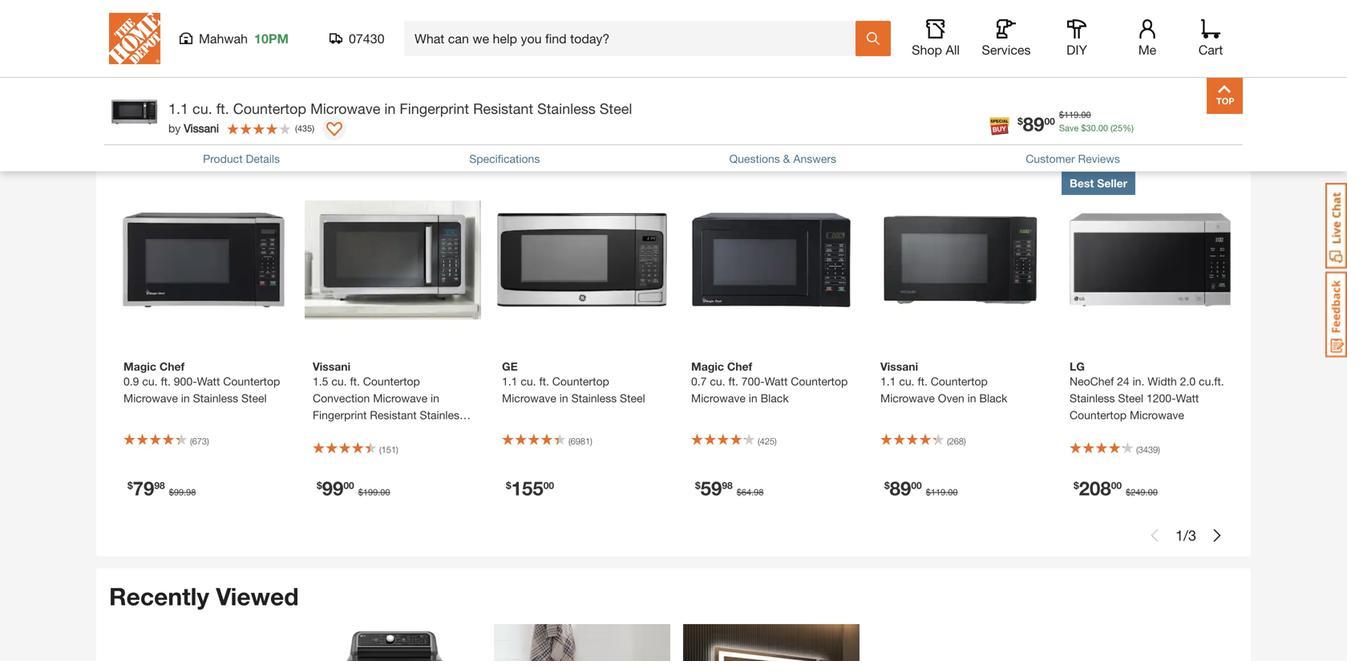 Task type: describe. For each thing, give the bounding box(es) containing it.
What can we help you find today? search field
[[415, 22, 855, 55]]

countertop inside ge 1.1 cu. ft. countertop microwave in stainless steel
[[553, 375, 610, 388]]

recently
[[109, 582, 209, 611]]

shop all button
[[911, 19, 962, 58]]

0.9
[[124, 375, 139, 388]]

0 horizontal spatial 1.1
[[168, 100, 189, 117]]

$ 59 98 $ 64 . 98
[[696, 477, 764, 499]]

cu. inside vissani 1.1 cu. ft. countertop microwave oven in black
[[900, 375, 915, 388]]

stainless inside lg neochef 24 in. width 2.0 cu.ft. stainless steel 1200-watt countertop microwave
[[1070, 392, 1116, 405]]

stainless up specifications
[[538, 100, 596, 117]]

in inside ge 1.1 cu. ft. countertop microwave in stainless steel
[[560, 392, 569, 405]]

$ 79 98 $ 99 . 98
[[128, 477, 196, 499]]

swing/style
[[156, 29, 228, 44]]

steel inside vissani 1.5 cu. ft. countertop convection microwave in fingerprint resistant stainless steel with air fryer and sensor cooking
[[313, 425, 338, 439]]

199
[[363, 487, 378, 497]]

diy button
[[1052, 19, 1103, 58]]

steel inside ge 1.1 cu. ft. countertop microwave in stainless steel
[[620, 392, 646, 405]]

1 swing from the left
[[196, 63, 232, 79]]

. for 59
[[752, 487, 754, 497]]

cu. inside magic chef 0.7 cu. ft. 700-watt countertop microwave in black
[[710, 375, 726, 388]]

display image
[[327, 122, 343, 138]]

1
[[1176, 527, 1184, 544]]

00 inside $ 155 00
[[544, 480, 554, 491]]

119 inside "$ 119 . 00 save $ 30 . 00 ( 25 %)"
[[1065, 110, 1079, 120]]

neochef
[[1070, 375, 1114, 388]]

89 for $ 89 00
[[1023, 112, 1045, 135]]

fryer
[[382, 425, 407, 439]]

10pm
[[254, 31, 289, 46]]

2 right from the left
[[404, 63, 435, 79]]

3 right from the left
[[687, 63, 717, 79]]

and
[[411, 425, 430, 439]]

next slide image
[[1211, 529, 1224, 542]]

services button
[[981, 19, 1032, 58]]

1 / 3
[[1176, 527, 1197, 544]]

oven
[[938, 392, 965, 405]]

door
[[122, 29, 152, 44]]

900-
[[174, 375, 197, 388]]

air
[[365, 425, 379, 439]]

vissani 1.1 cu. ft. countertop microwave oven in black
[[881, 360, 1008, 405]]

0 vertical spatial viewed
[[299, 130, 382, 158]]

1 to from the left
[[156, 63, 167, 79]]

1 horizontal spatial fingerprint
[[400, 100, 469, 117]]

1 horizontal spatial 99
[[322, 477, 344, 499]]

0.7
[[692, 375, 707, 388]]

me button
[[1122, 19, 1174, 58]]

save
[[1060, 123, 1079, 133]]

$ 208 00 $ 249 . 00
[[1074, 477, 1158, 499]]

$ 99 00 $ 199 . 00
[[317, 477, 390, 499]]

watt inside lg neochef 24 in. width 2.0 cu.ft. stainless steel 1200-watt countertop microwave
[[1176, 392, 1200, 405]]

with
[[341, 425, 362, 439]]

4 right to left swing from the left
[[969, 63, 1079, 79]]

the home depot logo image
[[109, 13, 160, 64]]

best seller
[[1070, 177, 1128, 190]]

) for 79
[[207, 436, 209, 447]]

magic for 79
[[124, 360, 156, 373]]

) left display image
[[312, 123, 315, 133]]

) for 208
[[1159, 445, 1161, 455]]

also
[[242, 130, 292, 158]]

( for magic chef 0.9 cu. ft. 900-watt countertop microwave in stainless steel
[[190, 436, 192, 447]]

lg neochef 24 in. width 2.0 cu.ft. stainless steel 1200-watt countertop microwave
[[1070, 360, 1225, 422]]

cart
[[1199, 42, 1224, 57]]

magic chef 0.7 cu. ft. 700-watt countertop microwave in black
[[692, 360, 848, 405]]

vissani 1.5 cu. ft. countertop convection microwave in fingerprint resistant stainless steel with air fryer and sensor cooking
[[313, 360, 468, 455]]

6981
[[571, 436, 591, 447]]

chef for 79
[[160, 360, 185, 373]]

%)
[[1123, 123, 1134, 133]]

in.
[[1133, 375, 1145, 388]]

( 151 )
[[379, 445, 398, 455]]

0.7 cu. ft. 700-watt countertop microwave in black image
[[684, 172, 860, 348]]

specifications
[[469, 152, 540, 165]]

2.0
[[1181, 375, 1196, 388]]

in inside magic chef 0.9 cu. ft. 900-watt countertop microwave in stainless steel
[[181, 392, 190, 405]]

cooking
[[313, 442, 353, 455]]

product details
[[203, 152, 280, 165]]

in inside vissani 1.1 cu. ft. countertop microwave oven in black
[[968, 392, 977, 405]]

&
[[784, 152, 791, 165]]

30
[[1087, 123, 1096, 133]]

3 swing from the left
[[761, 63, 796, 79]]

all
[[946, 42, 960, 57]]

in inside magic chef 0.7 cu. ft. 700-watt countertop microwave in black
[[749, 392, 758, 405]]

99 inside $ 79 98 $ 99 . 98
[[174, 487, 184, 497]]

3 to from the left
[[720, 63, 732, 79]]

155
[[512, 477, 544, 499]]

1.5
[[313, 375, 328, 388]]

700-
[[742, 375, 765, 388]]

watt for 79
[[197, 375, 220, 388]]

1.1 cu. ft. countertop microwave in stainless steel image
[[494, 172, 671, 348]]

( inside "$ 119 . 00 save $ 30 . 00 ( 25 %)"
[[1111, 123, 1113, 133]]

3 right to left swing from the left
[[687, 63, 796, 79]]

89 for $ 89 00 $ 119 . 00
[[890, 477, 912, 499]]

) for 59
[[775, 436, 777, 447]]

countertop up the also
[[233, 100, 307, 117]]

stainless inside vissani 1.5 cu. ft. countertop convection microwave in fingerprint resistant stainless steel with air fryer and sensor cooking
[[420, 408, 465, 422]]

vissani for 99
[[313, 360, 351, 373]]

resistant inside vissani 1.5 cu. ft. countertop convection microwave in fingerprint resistant stainless steel with air fryer and sensor cooking
[[370, 408, 417, 422]]

$ inside the $ 89 00
[[1018, 115, 1023, 127]]

customer reviews
[[1026, 152, 1121, 165]]

1 right to left swing from the left
[[122, 63, 232, 79]]

$ 89 00
[[1018, 112, 1056, 135]]

( 435 )
[[295, 123, 315, 133]]

1.1 cu. ft. countertop microwave in fingerprint resistant stainless steel
[[168, 100, 632, 117]]

neochef 24 in. width 2.0 cu.ft. stainless steel 1200-watt countertop microwave image
[[1062, 172, 1239, 348]]

ge 1.1 cu. ft. countertop microwave in stainless steel
[[502, 360, 646, 405]]

4 swing from the left
[[1043, 63, 1079, 79]]

64
[[742, 487, 752, 497]]

151
[[382, 445, 396, 455]]

services
[[982, 42, 1031, 57]]

questions & answers
[[730, 152, 837, 165]]

$ 119 . 00 save $ 30 . 00 ( 25 %)
[[1060, 110, 1134, 133]]

mahwah
[[199, 31, 248, 46]]

ft. inside vissani 1.5 cu. ft. countertop convection microwave in fingerprint resistant stainless steel with air fryer and sensor cooking
[[350, 375, 360, 388]]

. up customer reviews
[[1079, 110, 1082, 120]]

by vissani
[[168, 122, 219, 135]]

cu. inside magic chef 0.9 cu. ft. 900-watt countertop microwave in stainless steel
[[142, 375, 158, 388]]

me
[[1139, 42, 1157, 57]]

79
[[133, 477, 154, 499]]

cu.ft.
[[1199, 375, 1225, 388]]

reviews
[[1079, 152, 1121, 165]]

07430
[[349, 31, 385, 46]]

chef for 59
[[727, 360, 753, 373]]

4 left from the left
[[1018, 63, 1040, 79]]

convection
[[313, 392, 370, 405]]

$ 89 00 $ 119 . 00
[[885, 477, 958, 499]]

cu. inside vissani 1.5 cu. ft. countertop convection microwave in fingerprint resistant stainless steel with air fryer and sensor cooking
[[332, 375, 347, 388]]

2 right to left swing from the left
[[404, 63, 514, 79]]

) for 89
[[964, 436, 966, 447]]

$ 155 00
[[506, 477, 554, 499]]

fingerprint inside vissani 1.5 cu. ft. countertop convection microwave in fingerprint resistant stainless steel with air fryer and sensor cooking
[[313, 408, 367, 422]]

steel inside lg neochef 24 in. width 2.0 cu.ft. stainless steel 1200-watt countertop microwave
[[1119, 392, 1144, 405]]

details
[[246, 152, 280, 165]]

countertop inside magic chef 0.7 cu. ft. 700-watt countertop microwave in black
[[791, 375, 848, 388]]

microwave inside vissani 1.1 cu. ft. countertop microwave oven in black
[[881, 392, 935, 405]]

1 left from the left
[[171, 63, 193, 79]]

1200-
[[1147, 392, 1177, 405]]

customer
[[1026, 152, 1076, 165]]

countertop inside vissani 1.5 cu. ft. countertop convection microwave in fingerprint resistant stainless steel with air fryer and sensor cooking
[[363, 375, 420, 388]]

48 in. w x 36 in. h large rectangular frameless led light anti-fog wall bathroom vanity mirror super bright image
[[684, 624, 860, 661]]

in inside vissani 1.5 cu. ft. countertop convection microwave in fingerprint resistant stainless steel with air fryer and sensor cooking
[[431, 392, 440, 405]]



Task type: locate. For each thing, give the bounding box(es) containing it.
magic inside magic chef 0.7 cu. ft. 700-watt countertop microwave in black
[[692, 360, 724, 373]]

live chat image
[[1326, 183, 1348, 269]]

0.9 cu. ft. 900-watt countertop microwave in stainless steel image
[[116, 172, 292, 348]]

stainless down 900-
[[193, 392, 238, 405]]

1 vertical spatial 89
[[890, 477, 912, 499]]

( 6981 )
[[569, 436, 593, 447]]

stainless up ( 6981 )
[[572, 392, 617, 405]]

countertop right 900-
[[223, 375, 280, 388]]

1 horizontal spatial chef
[[727, 360, 753, 373]]

countertop inside magic chef 0.9 cu. ft. 900-watt countertop microwave in stainless steel
[[223, 375, 280, 388]]

microwave down 0.7 at the bottom
[[692, 392, 746, 405]]

microwave inside magic chef 0.7 cu. ft. 700-watt countertop microwave in black
[[692, 392, 746, 405]]

questions & answers button
[[730, 150, 837, 167], [730, 150, 837, 167]]

width
[[1148, 375, 1178, 388]]

1 magic from the left
[[124, 360, 156, 373]]

07430 button
[[330, 30, 385, 47]]

microwave left oven at the bottom right of page
[[881, 392, 935, 405]]

2 horizontal spatial 1.1
[[881, 375, 896, 388]]

. inside $ 208 00 $ 249 . 00
[[1146, 487, 1148, 497]]

product image image
[[108, 86, 160, 138]]

vissani inside vissani 1.5 cu. ft. countertop convection microwave in fingerprint resistant stainless steel with air fryer and sensor cooking
[[313, 360, 351, 373]]

2 left from the left
[[453, 63, 475, 79]]

) down magic chef 0.7 cu. ft. 700-watt countertop microwave in black
[[775, 436, 777, 447]]

microwave inside lg neochef 24 in. width 2.0 cu.ft. stainless steel 1200-watt countertop microwave
[[1130, 408, 1185, 422]]

4 right from the left
[[969, 63, 999, 79]]

1 black from the left
[[761, 392, 789, 405]]

1 horizontal spatial 1.1
[[502, 375, 518, 388]]

. inside $ 79 98 $ 99 . 98
[[184, 487, 186, 497]]

1 horizontal spatial vissani
[[313, 360, 351, 373]]

1.1 for $
[[881, 375, 896, 388]]

2 to from the left
[[438, 63, 450, 79]]

268
[[950, 436, 964, 447]]

1.1 inside ge 1.1 cu. ft. countertop microwave in stainless steel
[[502, 375, 518, 388]]

customers
[[109, 130, 235, 158]]

countertop
[[233, 100, 307, 117], [223, 375, 280, 388], [363, 375, 420, 388], [553, 375, 610, 388], [791, 375, 848, 388], [931, 375, 988, 388], [1070, 408, 1127, 422]]

98
[[154, 480, 165, 491], [722, 480, 733, 491], [186, 487, 196, 497], [754, 487, 764, 497]]

cu.
[[193, 100, 212, 117], [142, 375, 158, 388], [332, 375, 347, 388], [521, 375, 536, 388], [710, 375, 726, 388], [900, 375, 915, 388]]

1 vertical spatial fingerprint
[[313, 408, 367, 422]]

product
[[203, 152, 243, 165]]

mahwah 10pm
[[199, 31, 289, 46]]

microwave up fryer
[[373, 392, 428, 405]]

ge
[[502, 360, 518, 373]]

countertop up fryer
[[363, 375, 420, 388]]

resistant up fryer
[[370, 408, 417, 422]]

watt for 59
[[765, 375, 788, 388]]

.
[[1079, 110, 1082, 120], [1096, 123, 1099, 133], [184, 487, 186, 497], [378, 487, 380, 497], [752, 487, 754, 497], [946, 487, 948, 497], [1146, 487, 1148, 497]]

chef up 900-
[[160, 360, 185, 373]]

customer reviews button
[[1026, 150, 1121, 167], [1026, 150, 1121, 167]]

2 swing from the left
[[479, 63, 514, 79]]

stainless inside ge 1.1 cu. ft. countertop microwave in stainless steel
[[572, 392, 617, 405]]

right down door
[[122, 63, 152, 79]]

customers also viewed
[[109, 130, 382, 158]]

0 vertical spatial resistant
[[473, 100, 534, 117]]

. inside $ 59 98 $ 64 . 98
[[752, 487, 754, 497]]

left
[[171, 63, 193, 79], [453, 63, 475, 79], [735, 63, 757, 79], [1018, 63, 1040, 79]]

microwave inside magic chef 0.9 cu. ft. 900-watt countertop microwave in stainless steel
[[124, 392, 178, 405]]

1.1 inside vissani 1.1 cu. ft. countertop microwave oven in black
[[881, 375, 896, 388]]

) for 99
[[396, 445, 398, 455]]

resistant up specifications
[[473, 100, 534, 117]]

. right 59
[[752, 487, 754, 497]]

right
[[122, 63, 152, 79], [404, 63, 435, 79], [687, 63, 717, 79], [969, 63, 999, 79]]

questions
[[730, 152, 780, 165]]

product details button
[[203, 150, 280, 167], [203, 150, 280, 167]]

this is the first slide image
[[1149, 529, 1162, 542]]

4 to from the left
[[1003, 63, 1014, 79]]

) down the 1200-
[[1159, 445, 1161, 455]]

) down ge 1.1 cu. ft. countertop microwave in stainless steel
[[591, 436, 593, 447]]

1 horizontal spatial 119
[[1065, 110, 1079, 120]]

chef up 700- on the right bottom of page
[[727, 360, 753, 373]]

chef inside magic chef 0.9 cu. ft. 900-watt countertop microwave in stainless steel
[[160, 360, 185, 373]]

watt down 2.0
[[1176, 392, 1200, 405]]

( 268 )
[[947, 436, 966, 447]]

black inside magic chef 0.7 cu. ft. 700-watt countertop microwave in black
[[761, 392, 789, 405]]

. inside $ 99 00 $ 199 . 00
[[378, 487, 380, 497]]

0 vertical spatial 89
[[1023, 112, 1045, 135]]

right up 1.1 cu. ft. countertop microwave in fingerprint resistant stainless steel
[[404, 63, 435, 79]]

. left 25
[[1096, 123, 1099, 133]]

countertop up ( 6981 )
[[553, 375, 610, 388]]

25
[[1113, 123, 1123, 133]]

( 673 )
[[190, 436, 209, 447]]

7.3 cu. ft. vented smart gas dryer in graphite steel with easyload door and sensor dry technology image
[[305, 624, 481, 661]]

watt inside magic chef 0.9 cu. ft. 900-watt countertop microwave in stainless steel
[[197, 375, 220, 388]]

feedback link image
[[1326, 271, 1348, 358]]

sensor
[[433, 425, 468, 439]]

countertop down neochef
[[1070, 408, 1127, 422]]

black right oven at the bottom right of page
[[980, 392, 1008, 405]]

microwave
[[311, 100, 381, 117], [124, 392, 178, 405], [373, 392, 428, 405], [502, 392, 557, 405], [692, 392, 746, 405], [881, 392, 935, 405], [1130, 408, 1185, 422]]

( for magic chef 0.7 cu. ft. 700-watt countertop microwave in black
[[758, 436, 760, 447]]

black down 700- on the right bottom of page
[[761, 392, 789, 405]]

1 horizontal spatial resistant
[[473, 100, 534, 117]]

cu. inside ge 1.1 cu. ft. countertop microwave in stainless steel
[[521, 375, 536, 388]]

cart link
[[1194, 19, 1229, 58]]

top button
[[1207, 78, 1243, 114]]

/
[[1184, 527, 1189, 544]]

208
[[1080, 477, 1112, 499]]

0 horizontal spatial magic
[[124, 360, 156, 373]]

2 chef from the left
[[727, 360, 753, 373]]

)
[[312, 123, 315, 133], [207, 436, 209, 447], [591, 436, 593, 447], [775, 436, 777, 447], [964, 436, 966, 447], [396, 445, 398, 455], [1159, 445, 1161, 455]]

microwave down 'ge'
[[502, 392, 557, 405]]

. down ( 151 )
[[378, 487, 380, 497]]

black
[[761, 392, 789, 405], [980, 392, 1008, 405]]

1 horizontal spatial watt
[[765, 375, 788, 388]]

watt inside magic chef 0.7 cu. ft. 700-watt countertop microwave in black
[[765, 375, 788, 388]]

1.1 for 155
[[502, 375, 518, 388]]

435
[[298, 123, 312, 133]]

99 left 199
[[322, 477, 344, 499]]

( for vissani 1.1 cu. ft. countertop microwave oven in black
[[947, 436, 950, 447]]

magic up 0.9
[[124, 360, 156, 373]]

black inside vissani 1.1 cu. ft. countertop microwave oven in black
[[980, 392, 1008, 405]]

microwave up display image
[[311, 100, 381, 117]]

in
[[385, 100, 396, 117], [181, 392, 190, 405], [431, 392, 440, 405], [560, 392, 569, 405], [749, 392, 758, 405], [968, 392, 977, 405]]

0 horizontal spatial fingerprint
[[313, 408, 367, 422]]

1 horizontal spatial 89
[[1023, 112, 1045, 135]]

recently viewed
[[109, 582, 299, 611]]

3 left from the left
[[735, 63, 757, 79]]

magic up 0.7 at the bottom
[[692, 360, 724, 373]]

3439
[[1139, 445, 1159, 455]]

countertop inside vissani 1.1 cu. ft. countertop microwave oven in black
[[931, 375, 988, 388]]

stainless down neochef
[[1070, 392, 1116, 405]]

0 horizontal spatial black
[[761, 392, 789, 405]]

119
[[1065, 110, 1079, 120], [931, 487, 946, 497]]

magic chef 0.9 cu. ft. 900-watt countertop microwave in stainless steel
[[124, 360, 280, 405]]

magic inside magic chef 0.9 cu. ft. 900-watt countertop microwave in stainless steel
[[124, 360, 156, 373]]

1 chef from the left
[[160, 360, 185, 373]]

. for 89
[[946, 487, 948, 497]]

countertop up oven at the bottom right of page
[[931, 375, 988, 388]]

door swing/style
[[122, 29, 228, 44]]

right to left swing
[[122, 63, 232, 79], [404, 63, 514, 79], [687, 63, 796, 79], [969, 63, 1079, 79]]

whitford steel blue wood entryway bench with cushion and concealed storage (38 in. w x 19 in. h) image
[[494, 624, 671, 661]]

1 horizontal spatial magic
[[692, 360, 724, 373]]

) down fryer
[[396, 445, 398, 455]]

. down 3439
[[1146, 487, 1148, 497]]

. for 79
[[184, 487, 186, 497]]

1.5 cu. ft. countertop convection microwave in fingerprint resistant stainless steel with air fryer and sensor cooking image
[[305, 172, 481, 348]]

2 black from the left
[[980, 392, 1008, 405]]

$ inside $ 155 00
[[506, 480, 512, 491]]

. for 99
[[378, 487, 380, 497]]

microwave inside ge 1.1 cu. ft. countertop microwave in stainless steel
[[502, 392, 557, 405]]

vissani for 89
[[881, 360, 919, 373]]

249
[[1131, 487, 1146, 497]]

( for vissani 1.5 cu. ft. countertop convection microwave in fingerprint resistant stainless steel with air fryer and sensor cooking
[[379, 445, 382, 455]]

0 horizontal spatial vissani
[[184, 122, 219, 135]]

( 3439 )
[[1137, 445, 1161, 455]]

stainless
[[538, 100, 596, 117], [193, 392, 238, 405], [572, 392, 617, 405], [1070, 392, 1116, 405], [420, 408, 465, 422]]

answers
[[794, 152, 837, 165]]

resistant
[[473, 100, 534, 117], [370, 408, 417, 422]]

) down magic chef 0.9 cu. ft. 900-watt countertop microwave in stainless steel
[[207, 436, 209, 447]]

1 vertical spatial 119
[[931, 487, 946, 497]]

watt up the 425
[[765, 375, 788, 388]]

24
[[1118, 375, 1130, 388]]

0 horizontal spatial watt
[[197, 375, 220, 388]]

00 inside the $ 89 00
[[1045, 115, 1056, 127]]

diy
[[1067, 42, 1088, 57]]

ft. inside magic chef 0.7 cu. ft. 700-watt countertop microwave in black
[[729, 375, 739, 388]]

0 vertical spatial 119
[[1065, 110, 1079, 120]]

chef inside magic chef 0.7 cu. ft. 700-watt countertop microwave in black
[[727, 360, 753, 373]]

2 magic from the left
[[692, 360, 724, 373]]

by
[[168, 122, 181, 135]]

magic for 59
[[692, 360, 724, 373]]

countertop inside lg neochef 24 in. width 2.0 cu.ft. stainless steel 1200-watt countertop microwave
[[1070, 408, 1127, 422]]

1 vertical spatial resistant
[[370, 408, 417, 422]]

. right 79
[[184, 487, 186, 497]]

vissani inside vissani 1.1 cu. ft. countertop microwave oven in black
[[881, 360, 919, 373]]

0 horizontal spatial 89
[[890, 477, 912, 499]]

1 right from the left
[[122, 63, 152, 79]]

microwave down 0.9
[[124, 392, 178, 405]]

0 horizontal spatial chef
[[160, 360, 185, 373]]

( for lg neochef 24 in. width 2.0 cu.ft. stainless steel 1200-watt countertop microwave
[[1137, 445, 1139, 455]]

shop all
[[912, 42, 960, 57]]

. inside the $ 89 00 $ 119 . 00
[[946, 487, 948, 497]]

0 vertical spatial fingerprint
[[400, 100, 469, 117]]

ft.
[[216, 100, 229, 117], [161, 375, 171, 388], [350, 375, 360, 388], [539, 375, 549, 388], [729, 375, 739, 388], [918, 375, 928, 388]]

stainless inside magic chef 0.9 cu. ft. 900-watt countertop microwave in stainless steel
[[193, 392, 238, 405]]

. for 208
[[1146, 487, 1148, 497]]

watt up ( 673 ) on the bottom left of page
[[197, 375, 220, 388]]

lg
[[1070, 360, 1085, 373]]

3
[[1189, 527, 1197, 544]]

microwave inside vissani 1.5 cu. ft. countertop convection microwave in fingerprint resistant stainless steel with air fryer and sensor cooking
[[373, 392, 428, 405]]

) down oven at the bottom right of page
[[964, 436, 966, 447]]

59
[[701, 477, 722, 499]]

shop
[[912, 42, 943, 57]]

( for ge 1.1 cu. ft. countertop microwave in stainless steel
[[569, 436, 571, 447]]

best
[[1070, 177, 1095, 190]]

1 vertical spatial viewed
[[216, 582, 299, 611]]

119 inside the $ 89 00 $ 119 . 00
[[931, 487, 946, 497]]

stainless up sensor at left bottom
[[420, 408, 465, 422]]

seller
[[1098, 177, 1128, 190]]

1.1 cu. ft. countertop microwave oven in black image
[[873, 172, 1049, 348]]

2 horizontal spatial vissani
[[881, 360, 919, 373]]

steel inside magic chef 0.9 cu. ft. 900-watt countertop microwave in stainless steel
[[241, 392, 267, 405]]

. down ( 268 )
[[946, 487, 948, 497]]

( 425 )
[[758, 436, 777, 447]]

1 horizontal spatial black
[[980, 392, 1008, 405]]

425
[[760, 436, 775, 447]]

right down what can we help you find today? search field
[[687, 63, 717, 79]]

swing
[[196, 63, 232, 79], [479, 63, 514, 79], [761, 63, 796, 79], [1043, 63, 1079, 79]]

99 right 79
[[174, 487, 184, 497]]

microwave down the 1200-
[[1130, 408, 1185, 422]]

0 horizontal spatial resistant
[[370, 408, 417, 422]]

00
[[1082, 110, 1092, 120], [1045, 115, 1056, 127], [1099, 123, 1109, 133], [344, 480, 354, 491], [544, 480, 554, 491], [912, 480, 922, 491], [1112, 480, 1122, 491], [380, 487, 390, 497], [948, 487, 958, 497], [1148, 487, 1158, 497]]

2 horizontal spatial watt
[[1176, 392, 1200, 405]]

countertop right 700- on the right bottom of page
[[791, 375, 848, 388]]

(
[[1111, 123, 1113, 133], [295, 123, 298, 133], [190, 436, 192, 447], [569, 436, 571, 447], [758, 436, 760, 447], [947, 436, 950, 447], [379, 445, 382, 455], [1137, 445, 1139, 455]]

$
[[1060, 110, 1065, 120], [1018, 115, 1023, 127], [1082, 123, 1087, 133], [128, 480, 133, 491], [317, 480, 322, 491], [506, 480, 512, 491], [696, 480, 701, 491], [885, 480, 890, 491], [1074, 480, 1080, 491], [169, 487, 174, 497], [358, 487, 363, 497], [737, 487, 742, 497], [926, 487, 931, 497], [1126, 487, 1131, 497]]

ft. inside magic chef 0.9 cu. ft. 900-watt countertop microwave in stainless steel
[[161, 375, 171, 388]]

magic
[[124, 360, 156, 373], [692, 360, 724, 373]]

ft. inside vissani 1.1 cu. ft. countertop microwave oven in black
[[918, 375, 928, 388]]

right down services
[[969, 63, 999, 79]]

0 horizontal spatial 99
[[174, 487, 184, 497]]

ft. inside ge 1.1 cu. ft. countertop microwave in stainless steel
[[539, 375, 549, 388]]

0 horizontal spatial 119
[[931, 487, 946, 497]]



Task type: vqa. For each thing, say whether or not it's contained in the screenshot.


